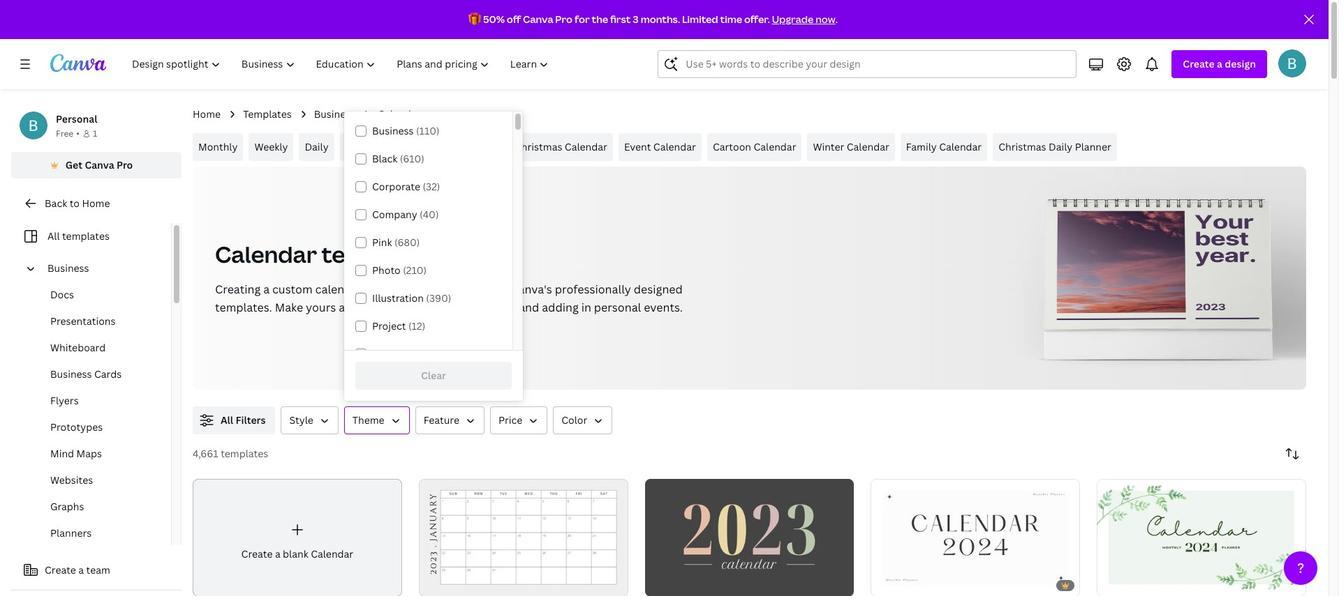 Task type: vqa. For each thing, say whether or not it's contained in the screenshot.
'of' corresponding to THE GRAY SIMPLE MINIMALIST PLANNER 2023 CALENDAR image
yes



Task type: describe. For each thing, give the bounding box(es) containing it.
mind maps link
[[22, 441, 171, 468]]

create for create a team
[[45, 564, 76, 577]]

Sort by button
[[1278, 441, 1306, 469]]

(2.9k)
[[414, 348, 441, 361]]

in
[[581, 300, 591, 316]]

event calendar
[[624, 140, 696, 154]]

0 vertical spatial pro
[[555, 13, 573, 26]]

theme
[[352, 414, 384, 427]]

prototypes link
[[22, 415, 171, 441]]

off
[[507, 13, 521, 26]]

weekly
[[254, 140, 288, 154]]

flyers
[[50, 394, 79, 408]]

business cards link
[[22, 362, 171, 388]]

1 of 13 for "gray and white minimalist clean 2024 monthly calendar" image
[[881, 580, 905, 591]]

prototypes
[[50, 421, 103, 434]]

create a blank calendar link
[[193, 480, 402, 597]]

templates
[[243, 108, 292, 121]]

presentations link
[[22, 309, 171, 335]]

custom
[[272, 282, 313, 297]]

pro inside button
[[117, 158, 133, 172]]

first
[[610, 13, 631, 26]]

family calendar link
[[901, 133, 987, 161]]

winter calendar
[[813, 140, 889, 154]]

back
[[45, 197, 67, 210]]

2 daily from the left
[[1049, 140, 1073, 154]]

graphs
[[50, 501, 84, 514]]

create a blank calendar
[[241, 548, 353, 562]]

daily link
[[299, 133, 334, 161]]

(32)
[[423, 180, 440, 193]]

photo link
[[340, 133, 379, 161]]

corporate
[[372, 180, 420, 193]]

(12)
[[408, 320, 425, 333]]

back to home
[[45, 197, 110, 210]]

all templates link
[[20, 223, 163, 250]]

presentations
[[50, 315, 116, 328]]

a for design
[[1217, 57, 1223, 71]]

1 1 of 13 link from the left
[[871, 479, 1080, 597]]

color
[[562, 414, 587, 427]]

(110)
[[416, 124, 440, 138]]

easier
[[450, 282, 482, 297]]

clear
[[421, 369, 446, 383]]

cartoon calendar
[[713, 140, 796, 154]]

company (40)
[[372, 208, 439, 221]]

personal
[[594, 300, 641, 316]]

calendar right "blank"
[[311, 548, 353, 562]]

now
[[816, 13, 836, 26]]

theme button
[[344, 407, 410, 435]]

has
[[365, 282, 384, 297]]

•
[[76, 128, 80, 140]]

free
[[56, 128, 73, 140]]

weekly link
[[249, 133, 294, 161]]

(390)
[[426, 292, 451, 305]]

(610)
[[400, 152, 424, 165]]

calendar templates
[[215, 239, 435, 270]]

a for custom
[[263, 282, 270, 297]]

docs
[[50, 288, 74, 302]]

gray simple minimalist planner 2023 calendar image
[[419, 479, 628, 597]]

upgrade
[[772, 13, 814, 26]]

1 horizontal spatial canva
[[523, 13, 553, 26]]

all templates
[[47, 230, 110, 243]]

style
[[289, 414, 313, 427]]

calendar right family
[[939, 140, 982, 154]]

(210)
[[403, 264, 427, 277]]

cartoon calendar link
[[707, 133, 802, 161]]

templates for calendar templates
[[322, 239, 435, 270]]

yours
[[306, 300, 336, 316]]

pink (680)
[[372, 236, 420, 249]]

planners
[[50, 527, 92, 540]]

1 daily from the left
[[305, 140, 329, 154]]

4,661 templates
[[193, 448, 268, 461]]

create a design
[[1183, 57, 1256, 71]]

canva's
[[511, 282, 552, 297]]

3
[[633, 13, 639, 26]]

photo (210)
[[372, 264, 427, 277]]

2 1 of 13 link from the left
[[1097, 479, 1306, 597]]

green simple minimalist monthly calendar image
[[1097, 479, 1306, 597]]

templates for all templates
[[62, 230, 110, 243]]

gray and white minimalist clean 2024 monthly calendar image
[[871, 479, 1080, 597]]

project (12)
[[372, 320, 425, 333]]

blank
[[283, 548, 308, 562]]

create a design button
[[1172, 50, 1267, 78]]

monthly for monthly
[[198, 140, 238, 154]]

uploading
[[422, 300, 475, 316]]

🎁 50% off canva pro for the first 3 months. limited time offer. upgrade now .
[[469, 13, 838, 26]]

project
[[372, 320, 406, 333]]

all for all filters
[[221, 414, 233, 427]]

50%
[[483, 13, 505, 26]]

create a blank calendar element
[[193, 480, 402, 597]]

of for 1st 1 of 13 link
[[887, 580, 894, 591]]

calendar up custom
[[215, 239, 317, 270]]

planner
[[1075, 140, 1112, 154]]

color button
[[553, 407, 613, 435]]

1 for "gray and white minimalist clean 2024 monthly calendar" image
[[881, 580, 885, 591]]

13 for 1st 1 of 13 link
[[896, 580, 905, 591]]

templates for 4,661 templates
[[221, 448, 268, 461]]

business cards
[[50, 368, 122, 381]]

whiteboard link
[[22, 335, 171, 362]]

black
[[372, 152, 398, 165]]

1 for green simple minimalist monthly calendar "image"
[[1107, 580, 1111, 591]]

flyers link
[[22, 388, 171, 415]]

of for 1 of 12 link
[[434, 580, 442, 591]]

events.
[[644, 300, 683, 316]]

christmas daily planner
[[999, 140, 1112, 154]]

personal
[[56, 112, 97, 126]]

a for team
[[78, 564, 84, 577]]

13 for first 1 of 13 link from right
[[1122, 580, 1131, 591]]

calendar right 'winter'
[[847, 140, 889, 154]]

home link
[[193, 107, 221, 122]]

photo for photo (210)
[[372, 264, 401, 277]]

get canva pro
[[65, 158, 133, 172]]

birthday link
[[385, 133, 437, 161]]



Task type: locate. For each thing, give the bounding box(es) containing it.
1 vertical spatial business link
[[42, 256, 163, 282]]

corporate (32)
[[372, 180, 440, 193]]

canva right get on the top of the page
[[85, 158, 114, 172]]

calendar
[[378, 108, 421, 121], [565, 140, 607, 154], [653, 140, 696, 154], [754, 140, 796, 154], [847, 140, 889, 154], [939, 140, 982, 154], [215, 239, 317, 270], [311, 548, 353, 562]]

1 vertical spatial home
[[82, 197, 110, 210]]

a inside dropdown button
[[1217, 57, 1223, 71]]

websites
[[50, 474, 93, 487]]

price button
[[490, 407, 548, 435]]

home inside 'link'
[[82, 197, 110, 210]]

birthday
[[391, 140, 431, 154]]

calendar
[[315, 282, 362, 297]]

0 vertical spatial monthly
[[198, 140, 238, 154]]

1 of from the left
[[434, 580, 442, 591]]

1 horizontal spatial business link
[[314, 107, 356, 122]]

home up "monthly" link in the left top of the page
[[193, 108, 221, 121]]

0 horizontal spatial christmas
[[515, 140, 562, 154]]

create left 'team'
[[45, 564, 76, 577]]

daily left 'planner'
[[1049, 140, 1073, 154]]

create left design
[[1183, 57, 1215, 71]]

2 of from the left
[[887, 580, 894, 591]]

home right to
[[82, 197, 110, 210]]

2 horizontal spatial templates
[[322, 239, 435, 270]]

0 vertical spatial create
[[1183, 57, 1215, 71]]

business
[[314, 108, 356, 121], [372, 124, 414, 138], [47, 262, 89, 275], [50, 368, 92, 381]]

event calendar link
[[619, 133, 702, 161]]

0 horizontal spatial business link
[[42, 256, 163, 282]]

4,661
[[193, 448, 218, 461]]

a inside button
[[78, 564, 84, 577]]

little
[[348, 300, 373, 316]]

whiteboard
[[50, 341, 106, 355]]

create inside create a blank calendar element
[[241, 548, 273, 562]]

illustration (390)
[[372, 292, 451, 305]]

Search search field
[[686, 51, 1068, 78]]

1 of 13
[[881, 580, 905, 591], [1107, 580, 1131, 591]]

to
[[70, 197, 80, 210]]

2 horizontal spatial of
[[1113, 580, 1120, 591]]

1 of 13 link
[[871, 479, 1080, 597], [1097, 479, 1306, 597]]

business link down 'all templates' link
[[42, 256, 163, 282]]

templates up 'has'
[[322, 239, 435, 270]]

maps
[[76, 448, 102, 461]]

get
[[65, 158, 82, 172]]

1 horizontal spatial home
[[193, 108, 221, 121]]

1 horizontal spatial daily
[[1049, 140, 1073, 154]]

🎁
[[469, 13, 481, 26]]

0 vertical spatial business link
[[314, 107, 356, 122]]

1 for gray simple minimalist planner 2023 calendar image
[[429, 580, 433, 591]]

mind
[[50, 448, 74, 461]]

daily
[[305, 140, 329, 154], [1049, 140, 1073, 154]]

1 of 12 link
[[419, 479, 628, 597]]

templates.
[[215, 300, 272, 316]]

business (110)
[[372, 124, 440, 138]]

0 vertical spatial all
[[47, 230, 60, 243]]

feature button
[[415, 407, 485, 435]]

top level navigation element
[[123, 50, 561, 78]]

2 13 from the left
[[1122, 580, 1131, 591]]

all down back
[[47, 230, 60, 243]]

2 vertical spatial create
[[45, 564, 76, 577]]

brad klo image
[[1278, 50, 1306, 78]]

designed
[[634, 282, 683, 297]]

all filters
[[221, 414, 266, 427]]

all left filters
[[221, 414, 233, 427]]

0 horizontal spatial all
[[47, 230, 60, 243]]

a for blank
[[275, 548, 280, 562]]

create for create a design
[[1183, 57, 1215, 71]]

None search field
[[658, 50, 1077, 78]]

all
[[47, 230, 60, 243], [221, 414, 233, 427]]

canva inside button
[[85, 158, 114, 172]]

cards
[[94, 368, 122, 381]]

cartoon
[[713, 140, 751, 154]]

0 horizontal spatial 1 of 13 link
[[871, 479, 1080, 597]]

get canva pro button
[[11, 152, 182, 179]]

home
[[193, 108, 221, 121], [82, 197, 110, 210]]

business up birthday
[[372, 124, 414, 138]]

1 horizontal spatial monthly
[[372, 348, 412, 361]]

a left "blank"
[[275, 548, 280, 562]]

calendar up 'business (110)'
[[378, 108, 421, 121]]

business up docs
[[47, 262, 89, 275]]

1 vertical spatial pro
[[117, 158, 133, 172]]

graphs link
[[22, 494, 171, 521]]

1 1 of 13 from the left
[[881, 580, 905, 591]]

0 vertical spatial home
[[193, 108, 221, 121]]

calendar right cartoon
[[754, 140, 796, 154]]

1 horizontal spatial 1 of 13
[[1107, 580, 1131, 591]]

colorful modern simple 2023 calendar image
[[645, 479, 854, 597]]

1 horizontal spatial christmas
[[999, 140, 1046, 154]]

0 horizontal spatial monthly
[[198, 140, 238, 154]]

1 horizontal spatial create
[[241, 548, 273, 562]]

free •
[[56, 128, 80, 140]]

adding
[[542, 300, 579, 316]]

1 13 from the left
[[896, 580, 905, 591]]

winter
[[813, 140, 844, 154]]

back to home link
[[11, 190, 182, 218]]

all inside button
[[221, 414, 233, 427]]

create for create a blank calendar
[[241, 548, 273, 562]]

christmas for christmas calendar
[[515, 140, 562, 154]]

professionally
[[555, 282, 631, 297]]

business up flyers
[[50, 368, 92, 381]]

canva
[[523, 13, 553, 26], [85, 158, 114, 172]]

1 horizontal spatial pro
[[555, 13, 573, 26]]

1 horizontal spatial of
[[887, 580, 894, 591]]

1 christmas from the left
[[515, 140, 562, 154]]

creating
[[215, 282, 261, 297]]

create left "blank"
[[241, 548, 273, 562]]

1 vertical spatial canva
[[85, 158, 114, 172]]

business link
[[314, 107, 356, 122], [42, 256, 163, 282]]

1 horizontal spatial templates
[[221, 448, 268, 461]]

a left design
[[1217, 57, 1223, 71]]

0 vertical spatial canva
[[523, 13, 553, 26]]

1 vertical spatial all
[[221, 414, 233, 427]]

calendar right the event
[[653, 140, 696, 154]]

0 horizontal spatial 13
[[896, 580, 905, 591]]

pro up back to home 'link' at the top of page
[[117, 158, 133, 172]]

photo right daily link
[[345, 140, 374, 154]]

creating a custom calendar has never been easier with canva's professionally designed templates. make yours a little extra by uploading photos and adding in personal events.
[[215, 282, 683, 316]]

2 1 of 13 from the left
[[1107, 580, 1131, 591]]

0 horizontal spatial home
[[82, 197, 110, 210]]

monthly
[[198, 140, 238, 154], [372, 348, 412, 361]]

1 of 12
[[429, 580, 452, 591]]

mind maps
[[50, 448, 102, 461]]

monthly down project
[[372, 348, 412, 361]]

by
[[406, 300, 419, 316]]

monthly down the home link
[[198, 140, 238, 154]]

(680)
[[394, 236, 420, 249]]

filters
[[236, 414, 266, 427]]

business up daily link
[[314, 108, 356, 121]]

price
[[499, 414, 522, 427]]

1 horizontal spatial 13
[[1122, 580, 1131, 591]]

calendar left the event
[[565, 140, 607, 154]]

0 vertical spatial photo
[[345, 140, 374, 154]]

1 vertical spatial photo
[[372, 264, 401, 277]]

christmas
[[515, 140, 562, 154], [999, 140, 1046, 154]]

canva right off at the top left of page
[[523, 13, 553, 26]]

2 christmas from the left
[[999, 140, 1046, 154]]

0 horizontal spatial create
[[45, 564, 76, 577]]

1
[[93, 128, 97, 140], [429, 580, 433, 591], [881, 580, 885, 591], [1107, 580, 1111, 591]]

all filters button
[[193, 407, 275, 435]]

2 horizontal spatial create
[[1183, 57, 1215, 71]]

0 horizontal spatial templates
[[62, 230, 110, 243]]

monthly link
[[193, 133, 243, 161]]

calendar templates image
[[1008, 167, 1306, 390], [1044, 202, 1272, 330]]

of for first 1 of 13 link from right
[[1113, 580, 1120, 591]]

all for all templates
[[47, 230, 60, 243]]

black (610)
[[372, 152, 424, 165]]

templates down back to home
[[62, 230, 110, 243]]

team
[[86, 564, 110, 577]]

0 horizontal spatial pro
[[117, 158, 133, 172]]

1 vertical spatial monthly
[[372, 348, 412, 361]]

templates down all filters
[[221, 448, 268, 461]]

1 horizontal spatial 1 of 13 link
[[1097, 479, 1306, 597]]

been
[[420, 282, 447, 297]]

pro left for
[[555, 13, 573, 26]]

planners link
[[22, 521, 171, 547]]

0 horizontal spatial canva
[[85, 158, 114, 172]]

monthly for monthly (2.9k)
[[372, 348, 412, 361]]

0 horizontal spatial of
[[434, 580, 442, 591]]

christmas for christmas daily planner
[[999, 140, 1046, 154]]

of
[[434, 580, 442, 591], [887, 580, 894, 591], [1113, 580, 1120, 591]]

illustration
[[372, 292, 424, 305]]

style button
[[281, 407, 339, 435]]

daily left photo link
[[305, 140, 329, 154]]

3 of from the left
[[1113, 580, 1120, 591]]

a left custom
[[263, 282, 270, 297]]

business link up daily link
[[314, 107, 356, 122]]

create inside create a design dropdown button
[[1183, 57, 1215, 71]]

0 horizontal spatial 1 of 13
[[881, 580, 905, 591]]

1 horizontal spatial all
[[221, 414, 233, 427]]

1 vertical spatial create
[[241, 548, 273, 562]]

photo up 'has'
[[372, 264, 401, 277]]

event
[[624, 140, 651, 154]]

1 of 13 for green simple minimalist monthly calendar "image"
[[1107, 580, 1131, 591]]

create a team
[[45, 564, 110, 577]]

photos
[[478, 300, 516, 316]]

photo for photo
[[345, 140, 374, 154]]

create inside create a team button
[[45, 564, 76, 577]]

a left little on the left of the page
[[339, 300, 345, 316]]

a left 'team'
[[78, 564, 84, 577]]

monthly inside "monthly" link
[[198, 140, 238, 154]]

0 horizontal spatial daily
[[305, 140, 329, 154]]

christmas daily planner link
[[993, 133, 1117, 161]]

winter calendar link
[[807, 133, 895, 161]]

family calendar
[[906, 140, 982, 154]]

a
[[1217, 57, 1223, 71], [263, 282, 270, 297], [339, 300, 345, 316], [275, 548, 280, 562], [78, 564, 84, 577]]

12
[[444, 580, 452, 591]]

company
[[372, 208, 417, 221]]



